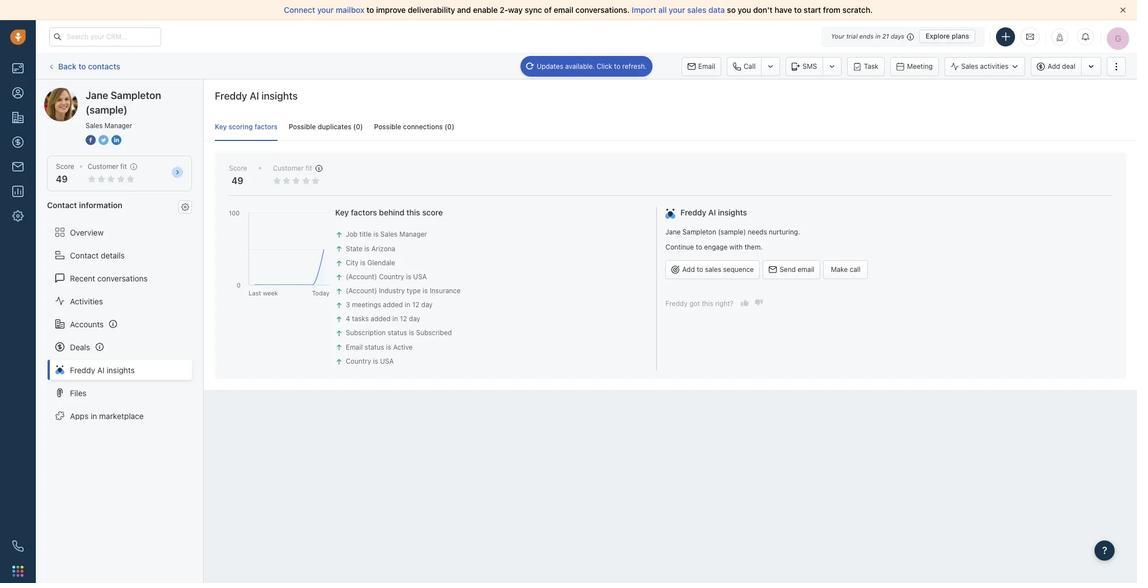 Task type: locate. For each thing, give the bounding box(es) containing it.
0
[[237, 282, 241, 289]]

score 49 up 100
[[229, 164, 247, 186]]

1 vertical spatial key
[[335, 208, 349, 217]]

49 up 100
[[232, 176, 243, 186]]

2 horizontal spatial insights
[[718, 208, 747, 217]]

key scoring factors
[[215, 123, 278, 131]]

freddy ai insights up jane sampleton (sample) needs nurturing.
[[681, 208, 747, 217]]

score 49
[[56, 162, 74, 184], [229, 164, 247, 186]]

all
[[659, 5, 667, 15]]

0 horizontal spatial customer fit
[[88, 162, 127, 171]]

1 horizontal spatial this
[[702, 300, 714, 308]]

fit down possible duplicates (0) link
[[306, 164, 312, 173]]

status for subscription
[[388, 329, 407, 337]]

deal
[[1063, 62, 1076, 71]]

country
[[379, 273, 404, 281], [346, 357, 371, 365]]

possible for possible connections (0)
[[374, 123, 401, 131]]

jane inside the jane sampleton (sample) sales manager
[[86, 90, 108, 101]]

1 vertical spatial this
[[702, 300, 714, 308]]

0 vertical spatial sales
[[688, 5, 707, 15]]

freddy left got
[[666, 300, 688, 308]]

insights up jane sampleton (sample) needs nurturing.
[[718, 208, 747, 217]]

email inside button
[[798, 265, 815, 274]]

12 down type
[[412, 301, 420, 309]]

0 vertical spatial 12
[[412, 301, 420, 309]]

(account) down city is glendale
[[346, 273, 377, 281]]

improve
[[376, 5, 406, 15]]

added down industry
[[383, 301, 403, 309]]

(account) for (account) industry type is insurance
[[346, 287, 377, 295]]

0 horizontal spatial sales
[[86, 121, 103, 130]]

usa up type
[[413, 273, 427, 281]]

0 horizontal spatial manager
[[105, 121, 132, 130]]

1 horizontal spatial key
[[335, 208, 349, 217]]

score down scoring
[[229, 164, 247, 173]]

key for key factors behind this score
[[335, 208, 349, 217]]

contact down 49 button
[[47, 201, 77, 210]]

0 horizontal spatial status
[[365, 343, 384, 351]]

sales inside the jane sampleton (sample) sales manager
[[86, 121, 103, 130]]

manager down score
[[400, 230, 427, 239]]

your left 'mailbox'
[[317, 5, 334, 15]]

0 horizontal spatial customer
[[88, 162, 119, 171]]

1 vertical spatial 12
[[400, 315, 407, 323]]

updates
[[537, 62, 564, 70]]

this left score
[[407, 208, 420, 217]]

email right of
[[554, 5, 574, 15]]

customer fit down possible duplicates (0) link
[[273, 164, 312, 173]]

1 horizontal spatial fit
[[306, 164, 312, 173]]

2 vertical spatial sales
[[381, 230, 398, 239]]

1 vertical spatial sales
[[705, 265, 722, 274]]

meeting button
[[891, 57, 939, 76]]

make call link
[[824, 260, 869, 285]]

1 horizontal spatial add
[[1048, 62, 1061, 71]]

in down the (account) industry type is insurance
[[405, 301, 411, 309]]

1 vertical spatial status
[[365, 343, 384, 351]]

engage
[[705, 243, 728, 251]]

right?
[[716, 300, 734, 308]]

0 horizontal spatial key
[[215, 123, 227, 131]]

0 vertical spatial key
[[215, 123, 227, 131]]

(account) up meetings
[[346, 287, 377, 295]]

is right city
[[360, 258, 366, 267]]

key for key scoring factors
[[215, 123, 227, 131]]

duplicates
[[318, 123, 352, 131]]

0 horizontal spatial email
[[346, 343, 363, 351]]

1 vertical spatial sales
[[86, 121, 103, 130]]

1 vertical spatial day
[[409, 315, 421, 323]]

jane for jane sampleton (sample) sales manager
[[86, 90, 108, 101]]

1 vertical spatial country
[[346, 357, 371, 365]]

ai up apps in marketplace
[[97, 365, 105, 375]]

possible for possible duplicates (0)
[[289, 123, 316, 131]]

to down continue to engage with them.
[[697, 265, 704, 274]]

1 vertical spatial add
[[683, 265, 695, 274]]

customer down twitter circled image
[[88, 162, 119, 171]]

factors up 'title'
[[351, 208, 377, 217]]

customer down possible duplicates (0) link
[[273, 164, 304, 173]]

week
[[263, 290, 278, 297]]

in left 21
[[876, 32, 881, 40]]

0 horizontal spatial jane
[[67, 87, 84, 97]]

(0) right connections
[[445, 123, 455, 131]]

1 horizontal spatial score 49
[[229, 164, 247, 186]]

12 up subscription status is subscribed
[[400, 315, 407, 323]]

to inside button
[[697, 265, 704, 274]]

1 horizontal spatial day
[[422, 301, 433, 309]]

linkedin circled image
[[111, 134, 121, 146]]

sales up facebook circled icon at left
[[86, 121, 103, 130]]

day for 3 meetings added in 12 day
[[422, 301, 433, 309]]

49
[[56, 174, 68, 184], [232, 176, 243, 186]]

0 horizontal spatial day
[[409, 315, 421, 323]]

1 horizontal spatial factors
[[351, 208, 377, 217]]

in for meetings
[[405, 301, 411, 309]]

1 horizontal spatial sales
[[381, 230, 398, 239]]

jane for jane sampleton (sample) needs nurturing.
[[666, 228, 681, 236]]

1 horizontal spatial status
[[388, 329, 407, 337]]

0 vertical spatial manager
[[105, 121, 132, 130]]

sales for title
[[381, 230, 398, 239]]

sales down continue to engage with them.
[[705, 265, 722, 274]]

fit down linkedin circled image
[[120, 162, 127, 171]]

behind
[[379, 208, 405, 217]]

manager up linkedin circled image
[[105, 121, 132, 130]]

sales activities
[[962, 62, 1009, 71]]

back to contacts
[[58, 61, 120, 71]]

jane up continue
[[666, 228, 681, 236]]

(0) inside possible duplicates (0) link
[[353, 123, 363, 131]]

1 horizontal spatial possible
[[374, 123, 401, 131]]

freddy ai insights up key scoring factors
[[215, 90, 298, 102]]

2 vertical spatial ai
[[97, 365, 105, 375]]

sales up arizona
[[381, 230, 398, 239]]

key left scoring
[[215, 123, 227, 131]]

0 horizontal spatial your
[[317, 5, 334, 15]]

insights up key scoring factors
[[262, 90, 298, 102]]

so
[[727, 5, 736, 15]]

country down email status is active
[[346, 357, 371, 365]]

key scoring factors link
[[215, 113, 278, 141]]

1 vertical spatial added
[[371, 315, 391, 323]]

email down subscription
[[346, 343, 363, 351]]

3
[[346, 301, 350, 309]]

add for add to sales sequence
[[683, 265, 695, 274]]

ai
[[250, 90, 259, 102], [709, 208, 716, 217], [97, 365, 105, 375]]

customer fit down twitter circled image
[[88, 162, 127, 171]]

0 horizontal spatial add
[[683, 265, 695, 274]]

add left "deal"
[[1048, 62, 1061, 71]]

is right type
[[423, 287, 428, 295]]

is up type
[[406, 273, 412, 281]]

sampleton inside the jane sampleton (sample) sales manager
[[111, 90, 161, 101]]

contacts
[[88, 61, 120, 71]]

(0) right duplicates
[[353, 123, 363, 131]]

1 vertical spatial email
[[346, 343, 363, 351]]

them.
[[745, 243, 763, 251]]

your right all
[[669, 5, 686, 15]]

is right state
[[365, 244, 370, 253]]

what's new image
[[1057, 33, 1064, 41]]

jane sampleton (sample) sales manager
[[86, 90, 161, 130]]

to left start
[[795, 5, 802, 15]]

(account)
[[346, 273, 377, 281], [346, 287, 377, 295]]

call
[[850, 265, 861, 274]]

mng settings image
[[181, 203, 189, 211]]

usa down email status is active
[[380, 357, 394, 365]]

1 vertical spatial usa
[[380, 357, 394, 365]]

2 your from the left
[[669, 5, 686, 15]]

continue
[[666, 243, 694, 251]]

connect your mailbox to improve deliverability and enable 2-way sync of email conversations. import all your sales data so you don't have to start from scratch.
[[284, 5, 873, 15]]

added for meetings
[[383, 301, 403, 309]]

0 horizontal spatial freddy ai insights
[[70, 365, 135, 375]]

email right send
[[798, 265, 815, 274]]

1 vertical spatial ai
[[709, 208, 716, 217]]

0 horizontal spatial score 49
[[56, 162, 74, 184]]

contact for contact details
[[70, 251, 99, 260]]

0 vertical spatial insights
[[262, 90, 298, 102]]

jane sampleton (sample) needs nurturing.
[[666, 228, 800, 236]]

in up subscription status is subscribed
[[393, 315, 398, 323]]

email inside button
[[699, 62, 716, 70]]

add for add deal
[[1048, 62, 1061, 71]]

key up job
[[335, 208, 349, 217]]

day up subscription status is subscribed
[[409, 315, 421, 323]]

added
[[383, 301, 403, 309], [371, 315, 391, 323]]

2 horizontal spatial freddy ai insights
[[681, 208, 747, 217]]

country up industry
[[379, 273, 404, 281]]

0 vertical spatial (account)
[[346, 273, 377, 281]]

1 horizontal spatial (0)
[[445, 123, 455, 131]]

1 (0) from the left
[[353, 123, 363, 131]]

0 vertical spatial this
[[407, 208, 420, 217]]

manager
[[105, 121, 132, 130], [400, 230, 427, 239]]

email for email status is active
[[346, 343, 363, 351]]

1 horizontal spatial country
[[379, 273, 404, 281]]

add down continue
[[683, 265, 695, 274]]

possible connections (0)
[[374, 123, 455, 131]]

49 up "contact information"
[[56, 174, 68, 184]]

ai up key scoring factors
[[250, 90, 259, 102]]

score up 49 button
[[56, 162, 74, 171]]

2-
[[500, 5, 508, 15]]

in
[[876, 32, 881, 40], [405, 301, 411, 309], [393, 315, 398, 323], [91, 411, 97, 421]]

email left call 'link'
[[699, 62, 716, 70]]

ai up jane sampleton (sample) needs nurturing.
[[709, 208, 716, 217]]

freddy ai insights
[[215, 90, 298, 102], [681, 208, 747, 217], [70, 365, 135, 375]]

conversations.
[[576, 5, 630, 15]]

1 horizontal spatial customer fit
[[273, 164, 312, 173]]

(0)
[[353, 123, 363, 131], [445, 123, 455, 131]]

1 vertical spatial factors
[[351, 208, 377, 217]]

2 possible from the left
[[374, 123, 401, 131]]

sampleton for jane sampleton (sample) sales manager
[[111, 90, 161, 101]]

possible left connections
[[374, 123, 401, 131]]

1 possible from the left
[[289, 123, 316, 131]]

this right got
[[702, 300, 714, 308]]

sms
[[803, 62, 818, 70]]

to right "click"
[[614, 62, 621, 70]]

1 horizontal spatial email
[[798, 265, 815, 274]]

0 vertical spatial ai
[[250, 90, 259, 102]]

enable
[[473, 5, 498, 15]]

0 vertical spatial email
[[554, 5, 574, 15]]

score 49 up "contact information"
[[56, 162, 74, 184]]

jane
[[67, 87, 84, 97], [86, 90, 108, 101], [666, 228, 681, 236]]

(sample) inside the jane sampleton (sample) sales manager
[[86, 104, 127, 116]]

1 horizontal spatial email
[[699, 62, 716, 70]]

customer fit
[[88, 162, 127, 171], [273, 164, 312, 173]]

1 vertical spatial email
[[798, 265, 815, 274]]

1 horizontal spatial usa
[[413, 273, 427, 281]]

0 horizontal spatial country
[[346, 357, 371, 365]]

this
[[407, 208, 420, 217], [702, 300, 714, 308]]

(0) inside possible connections (0) link
[[445, 123, 455, 131]]

have
[[775, 5, 793, 15]]

2 horizontal spatial jane
[[666, 228, 681, 236]]

0 vertical spatial contact
[[47, 201, 77, 210]]

got
[[690, 300, 700, 308]]

jane down contacts
[[86, 90, 108, 101]]

1 vertical spatial manager
[[400, 230, 427, 239]]

twitter circled image
[[99, 134, 109, 146]]

status up active
[[388, 329, 407, 337]]

contact up recent
[[70, 251, 99, 260]]

day down insurance
[[422, 301, 433, 309]]

customer
[[88, 162, 119, 171], [273, 164, 304, 173]]

1 vertical spatial (sample)
[[86, 104, 127, 116]]

scoring
[[229, 123, 253, 131]]

0 vertical spatial add
[[1048, 62, 1061, 71]]

1 horizontal spatial freddy ai insights
[[215, 90, 298, 102]]

subscription status is subscribed
[[346, 329, 452, 337]]

1 vertical spatial contact
[[70, 251, 99, 260]]

from
[[824, 5, 841, 15]]

(0) for possible duplicates (0)
[[353, 123, 363, 131]]

2 vertical spatial insights
[[107, 365, 135, 375]]

0 horizontal spatial email
[[554, 5, 574, 15]]

glendale
[[368, 258, 395, 267]]

0 vertical spatial factors
[[255, 123, 278, 131]]

in for trial
[[876, 32, 881, 40]]

0 vertical spatial status
[[388, 329, 407, 337]]

status up country is usa
[[365, 343, 384, 351]]

possible left duplicates
[[289, 123, 316, 131]]

sales for sampleton
[[86, 121, 103, 130]]

0 vertical spatial email
[[699, 62, 716, 70]]

0 horizontal spatial factors
[[255, 123, 278, 131]]

1 vertical spatial (account)
[[346, 287, 377, 295]]

you
[[738, 5, 752, 15]]

status
[[388, 329, 407, 337], [365, 343, 384, 351]]

jane for jane sampleton (sample)
[[67, 87, 84, 97]]

1 horizontal spatial 12
[[412, 301, 420, 309]]

in for tasks
[[393, 315, 398, 323]]

1 horizontal spatial manager
[[400, 230, 427, 239]]

freddy ai insights down deals
[[70, 365, 135, 375]]

(account) for (account) country is usa
[[346, 273, 377, 281]]

accounts
[[70, 319, 104, 329]]

insights up marketplace
[[107, 365, 135, 375]]

21
[[883, 32, 890, 40]]

2 (account) from the top
[[346, 287, 377, 295]]

4
[[346, 315, 350, 323]]

1 horizontal spatial your
[[669, 5, 686, 15]]

sales left activities
[[962, 62, 979, 71]]

subscription
[[346, 329, 386, 337]]

is left active
[[386, 343, 391, 351]]

0 vertical spatial country
[[379, 273, 404, 281]]

factors right scoring
[[255, 123, 278, 131]]

0 vertical spatial day
[[422, 301, 433, 309]]

0 vertical spatial (sample)
[[127, 87, 159, 97]]

(account) country is usa
[[346, 273, 427, 281]]

manager inside the jane sampleton (sample) sales manager
[[105, 121, 132, 130]]

jane down back
[[67, 87, 84, 97]]

0 horizontal spatial (0)
[[353, 123, 363, 131]]

sales left data
[[688, 5, 707, 15]]

2 (0) from the left
[[445, 123, 455, 131]]

2 vertical spatial (sample)
[[719, 228, 746, 236]]

12
[[412, 301, 420, 309], [400, 315, 407, 323]]

import
[[632, 5, 657, 15]]

0 horizontal spatial possible
[[289, 123, 316, 131]]

0 vertical spatial added
[[383, 301, 403, 309]]

usa
[[413, 273, 427, 281], [380, 357, 394, 365]]

1 horizontal spatial ai
[[250, 90, 259, 102]]

call
[[744, 62, 756, 70]]

1 horizontal spatial jane
[[86, 90, 108, 101]]

added down 3 meetings added in 12 day at bottom
[[371, 315, 391, 323]]

state is arizona
[[346, 244, 396, 253]]

explore plans
[[926, 32, 970, 40]]

1 (account) from the top
[[346, 273, 377, 281]]

subscribed
[[416, 329, 452, 337]]

manager for (sample)
[[105, 121, 132, 130]]

Search your CRM... text field
[[49, 27, 161, 46]]

and
[[457, 5, 471, 15]]

mailbox
[[336, 5, 365, 15]]



Task type: describe. For each thing, give the bounding box(es) containing it.
way
[[508, 5, 523, 15]]

import all your sales data link
[[632, 5, 727, 15]]

recent
[[70, 274, 95, 283]]

jane sampleton (sample)
[[67, 87, 159, 97]]

freshworks switcher image
[[12, 566, 24, 577]]

data
[[709, 5, 725, 15]]

deals
[[70, 342, 90, 352]]

information
[[79, 201, 122, 210]]

phone element
[[7, 535, 29, 558]]

call button
[[727, 57, 762, 76]]

12 for 3 meetings added in 12 day
[[412, 301, 420, 309]]

contact for contact information
[[47, 201, 77, 210]]

of
[[544, 5, 552, 15]]

49 button
[[56, 174, 68, 184]]

country is usa
[[346, 357, 394, 365]]

make call button
[[824, 260, 869, 279]]

updates available. click to refresh.
[[537, 62, 647, 70]]

email for email
[[699, 62, 716, 70]]

0 horizontal spatial ai
[[97, 365, 105, 375]]

freddy up continue
[[681, 208, 707, 217]]

(sample) for jane sampleton (sample)
[[127, 87, 159, 97]]

0 vertical spatial freddy ai insights
[[215, 90, 298, 102]]

task button
[[848, 57, 885, 76]]

freddy down deals
[[70, 365, 95, 375]]

activities
[[70, 296, 103, 306]]

add to sales sequence
[[683, 265, 754, 274]]

2 vertical spatial freddy ai insights
[[70, 365, 135, 375]]

type
[[407, 287, 421, 295]]

apps
[[70, 411, 89, 421]]

freddy got this right?
[[666, 300, 734, 308]]

send email button
[[763, 260, 821, 279]]

sales inside button
[[705, 265, 722, 274]]

1 horizontal spatial 49
[[232, 176, 243, 186]]

trial
[[847, 32, 858, 40]]

contact details
[[70, 251, 125, 260]]

activities
[[981, 62, 1009, 71]]

0 vertical spatial usa
[[413, 273, 427, 281]]

key factors behind this score
[[335, 208, 443, 217]]

phone image
[[12, 541, 24, 552]]

click
[[597, 62, 613, 70]]

(0) for possible connections (0)
[[445, 123, 455, 131]]

status for email
[[365, 343, 384, 351]]

connect your mailbox link
[[284, 5, 367, 15]]

connect
[[284, 5, 315, 15]]

job
[[346, 230, 358, 239]]

0 horizontal spatial usa
[[380, 357, 394, 365]]

your
[[832, 32, 845, 40]]

add to sales sequence button
[[666, 260, 760, 279]]

arizona
[[372, 244, 396, 253]]

last
[[249, 290, 261, 297]]

1 vertical spatial insights
[[718, 208, 747, 217]]

sampleton for jane sampleton (sample)
[[86, 87, 125, 97]]

1 your from the left
[[317, 5, 334, 15]]

start
[[804, 5, 822, 15]]

sync
[[525, 5, 542, 15]]

industry
[[379, 287, 405, 295]]

meeting
[[908, 62, 933, 70]]

city
[[346, 258, 359, 267]]

contact information
[[47, 201, 122, 210]]

score
[[422, 208, 443, 217]]

call link
[[727, 57, 762, 76]]

facebook circled image
[[86, 134, 96, 146]]

1 horizontal spatial insights
[[262, 90, 298, 102]]

plans
[[952, 32, 970, 40]]

1 vertical spatial freddy ai insights
[[681, 208, 747, 217]]

in right apps
[[91, 411, 97, 421]]

conversations
[[97, 274, 148, 283]]

updates available. click to refresh. link
[[521, 56, 653, 77]]

add deal button
[[1031, 57, 1082, 76]]

0 horizontal spatial insights
[[107, 365, 135, 375]]

1 horizontal spatial customer
[[273, 164, 304, 173]]

back
[[58, 61, 76, 71]]

(sample) for jane sampleton (sample) sales manager
[[86, 104, 127, 116]]

continue to engage with them.
[[666, 243, 763, 251]]

explore plans link
[[920, 30, 976, 43]]

nurturing.
[[769, 228, 800, 236]]

your trial ends in 21 days
[[832, 32, 905, 40]]

possible connections (0) link
[[374, 113, 455, 141]]

is down email status is active
[[373, 357, 378, 365]]

100
[[229, 210, 240, 217]]

active
[[393, 343, 413, 351]]

0 vertical spatial sales
[[962, 62, 979, 71]]

to left engage
[[696, 243, 703, 251]]

add deal
[[1048, 62, 1076, 71]]

connections
[[403, 123, 443, 131]]

back to contacts link
[[47, 58, 121, 75]]

make
[[831, 265, 848, 274]]

insurance
[[430, 287, 461, 295]]

0 horizontal spatial fit
[[120, 162, 127, 171]]

0 horizontal spatial this
[[407, 208, 420, 217]]

job title is sales manager
[[346, 230, 427, 239]]

1 horizontal spatial score
[[229, 164, 247, 173]]

manager for is
[[400, 230, 427, 239]]

marketplace
[[99, 411, 144, 421]]

needs
[[748, 228, 767, 236]]

scratch.
[[843, 5, 873, 15]]

last week
[[249, 290, 278, 297]]

added for tasks
[[371, 315, 391, 323]]

city is glendale
[[346, 258, 395, 267]]

make call
[[831, 265, 861, 274]]

freddy up scoring
[[215, 90, 247, 102]]

day for 4 tasks added in 12 day
[[409, 315, 421, 323]]

task
[[865, 62, 879, 70]]

overview
[[70, 228, 104, 237]]

12 for 4 tasks added in 12 day
[[400, 315, 407, 323]]

today
[[312, 290, 330, 297]]

is up active
[[409, 329, 414, 337]]

sampleton for jane sampleton (sample) needs nurturing.
[[683, 228, 717, 236]]

sms button
[[786, 57, 823, 76]]

to right back
[[79, 61, 86, 71]]

0 horizontal spatial score
[[56, 162, 74, 171]]

refresh.
[[623, 62, 647, 70]]

(sample) for jane sampleton (sample) needs nurturing.
[[719, 228, 746, 236]]

is right 'title'
[[374, 230, 379, 239]]

close image
[[1121, 7, 1127, 13]]

to right 'mailbox'
[[367, 5, 374, 15]]

title
[[360, 230, 372, 239]]

0 horizontal spatial 49
[[56, 174, 68, 184]]

send email image
[[1027, 32, 1035, 41]]

2 horizontal spatial ai
[[709, 208, 716, 217]]



Task type: vqa. For each thing, say whether or not it's contained in the screenshot.
The Template associated with Pick a template to speed up survey creation. We've organized them by target audience and industry.
no



